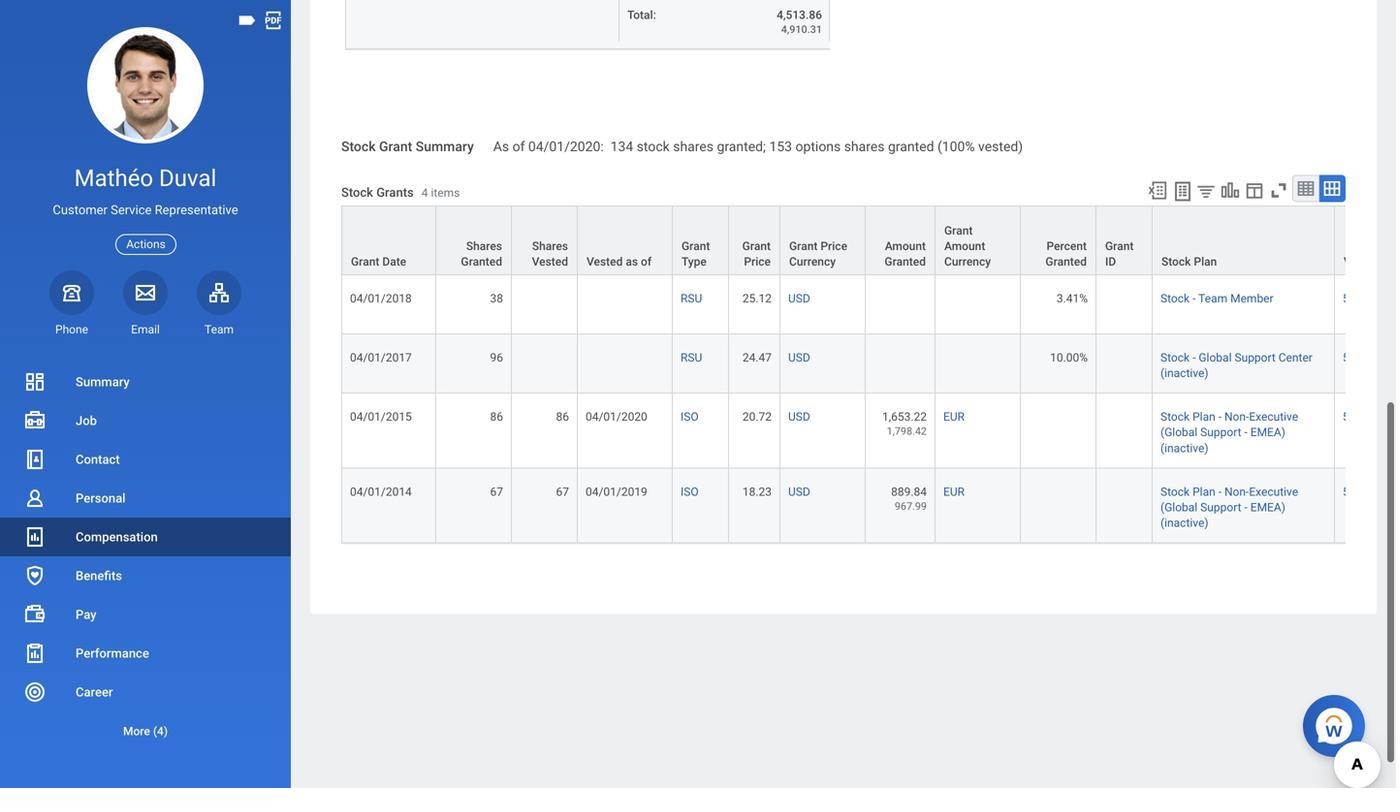 Task type: locate. For each thing, give the bounding box(es) containing it.
granted up 38
[[461, 255, 502, 268]]

2 5-year, ann from the top
[[1343, 351, 1396, 365]]

grant right amount granted column header
[[945, 224, 973, 237]]

1 iso from the top
[[681, 410, 699, 424]]

stock grants 4 items
[[341, 185, 460, 200]]

1 vertical spatial of
[[641, 255, 652, 268]]

shares inside shares vested
[[532, 239, 568, 253]]

1 vertical spatial summary
[[76, 375, 130, 389]]

usd right 25.12
[[788, 292, 810, 305]]

1 (inactive) from the top
[[1161, 367, 1209, 380]]

list
[[0, 363, 291, 751]]

currency right amount granted
[[945, 255, 991, 268]]

1 emea) from the top
[[1251, 426, 1286, 439]]

currency for amount
[[945, 255, 991, 268]]

vested right shares granted
[[532, 255, 568, 268]]

shares up 38
[[466, 239, 502, 253]]

0 horizontal spatial amount
[[885, 239, 926, 253]]

2 67 from the left
[[556, 485, 569, 499]]

grant left date
[[351, 255, 380, 268]]

3 5-year, ann link from the top
[[1343, 406, 1396, 424]]

compensation image
[[23, 526, 47, 549]]

1 vertical spatial stock plan - non-executive (global support - emea) (inactive) link
[[1161, 481, 1299, 530]]

grant amount currency button
[[936, 206, 1020, 274]]

2 vertical spatial plan
[[1193, 485, 1216, 499]]

career
[[76, 685, 113, 700]]

granted inside amount granted popup button
[[885, 255, 926, 268]]

1 stock plan - non-executive (global support - emea) (inactive) from the top
[[1161, 410, 1299, 455]]

phone image
[[58, 281, 85, 304]]

grant date column header
[[341, 205, 436, 276]]

more (4)
[[123, 725, 168, 738]]

shares right options
[[844, 139, 885, 155]]

compensation link
[[0, 518, 291, 557]]

rsu down type
[[681, 292, 702, 305]]

1 year, from the top
[[1353, 292, 1377, 305]]

1 vertical spatial rsu
[[681, 351, 702, 365]]

vested left as
[[587, 255, 623, 268]]

row containing 04/01/2017
[[341, 335, 1396, 394]]

86 left 04/01/2020
[[556, 410, 569, 424]]

1 vertical spatial eur link
[[944, 481, 965, 499]]

grant for grant price
[[742, 239, 771, 253]]

year, for 18.23
[[1353, 485, 1377, 499]]

2 eur from the top
[[944, 485, 965, 499]]

percent
[[1047, 239, 1087, 253]]

of right as
[[641, 255, 652, 268]]

granted inside the shares granted popup button
[[461, 255, 502, 268]]

1 eur link from the top
[[944, 406, 965, 424]]

click to view/edit grid preferences image
[[1244, 180, 1266, 201]]

iso link left 20.72
[[681, 406, 699, 424]]

eur link right the 889.84
[[944, 481, 965, 499]]

1 86 from the left
[[490, 410, 503, 424]]

vesting sc button
[[1335, 206, 1396, 274]]

1 (global from the top
[[1161, 426, 1198, 439]]

usd for 25.12
[[788, 292, 810, 305]]

0 vertical spatial stock plan - non-executive (global support - emea) (inactive) link
[[1161, 406, 1299, 455]]

0 horizontal spatial shares
[[673, 139, 714, 155]]

2 horizontal spatial granted
[[1046, 255, 1087, 268]]

cell
[[345, 0, 620, 49], [512, 275, 578, 335], [578, 275, 673, 335], [866, 275, 936, 335], [936, 275, 1021, 335], [1097, 275, 1153, 335], [512, 335, 578, 394], [578, 335, 673, 394], [866, 335, 936, 394], [936, 335, 1021, 394], [1097, 335, 1153, 394], [1021, 394, 1097, 469], [1097, 394, 1153, 469], [1021, 469, 1097, 544], [1097, 469, 1153, 544]]

phone button
[[49, 270, 94, 337]]

0 horizontal spatial 86
[[490, 410, 503, 424]]

amount left the grant amount currency
[[885, 239, 926, 253]]

grant type
[[682, 239, 710, 268]]

vested inside column header
[[532, 255, 568, 268]]

2 ann from the top
[[1380, 351, 1396, 365]]

view printable version (pdf) image
[[263, 10, 284, 31]]

1 vertical spatial plan
[[1193, 410, 1216, 424]]

contact image
[[23, 448, 47, 471]]

grant right grant price
[[789, 239, 818, 253]]

row containing total:
[[345, 0, 830, 49]]

toolbar
[[1138, 175, 1346, 205]]

amount right amount granted
[[945, 239, 986, 253]]

summary up job
[[76, 375, 130, 389]]

1 vertical spatial non-
[[1225, 485, 1249, 499]]

1 horizontal spatial of
[[641, 255, 652, 268]]

currency inside column header
[[945, 255, 991, 268]]

4 ann from the top
[[1380, 485, 1396, 499]]

summary inside navigation pane region
[[76, 375, 130, 389]]

granted for amount
[[885, 255, 926, 268]]

contact
[[76, 452, 120, 467]]

1 horizontal spatial amount
[[945, 239, 986, 253]]

2 5-year, ann link from the top
[[1343, 347, 1396, 365]]

fullscreen image
[[1268, 180, 1290, 201]]

1 ann from the top
[[1380, 292, 1396, 305]]

percent granted column header
[[1021, 205, 1097, 276]]

1 5- from the top
[[1343, 292, 1353, 305]]

(inactive) for 889.84
[[1161, 516, 1209, 530]]

0 vertical spatial team
[[1199, 292, 1228, 305]]

2 shares from the left
[[532, 239, 568, 253]]

rsu
[[681, 292, 702, 305], [681, 351, 702, 365]]

1 horizontal spatial currency
[[945, 255, 991, 268]]

rsu link down type
[[681, 288, 702, 305]]

rsu link left '24.47'
[[681, 347, 702, 365]]

1 vertical spatial eur
[[944, 485, 965, 499]]

price
[[821, 239, 848, 253], [744, 255, 771, 268]]

usd right 18.23
[[788, 485, 810, 499]]

team mathéo duval element
[[197, 322, 241, 337]]

iso
[[681, 410, 699, 424], [681, 485, 699, 499]]

(inactive)
[[1161, 367, 1209, 380], [1161, 441, 1209, 455], [1161, 516, 1209, 530]]

5-year, ann link for 24.47
[[1343, 347, 1396, 365]]

iso left 18.23
[[681, 485, 699, 499]]

4,513.86
[[777, 8, 822, 22]]

1 horizontal spatial granted
[[885, 255, 926, 268]]

1 horizontal spatial price
[[821, 239, 848, 253]]

export to worksheets image
[[1171, 180, 1195, 203]]

1 stock plan - non-executive (global support - emea) (inactive) link from the top
[[1161, 406, 1299, 455]]

shares
[[673, 139, 714, 155], [844, 139, 885, 155]]

1 5-year, ann link from the top
[[1343, 288, 1396, 305]]

(global for 889.84
[[1161, 501, 1198, 514]]

2 (inactive) from the top
[[1161, 441, 1209, 455]]

1 vertical spatial rsu link
[[681, 347, 702, 365]]

0 horizontal spatial vested
[[532, 255, 568, 268]]

stock plan - non-executive (global support - emea) (inactive) link for 889.84
[[1161, 481, 1299, 530]]

support for 1,653.22
[[1201, 426, 1242, 439]]

3 usd from the top
[[788, 410, 810, 424]]

0 horizontal spatial currency
[[789, 255, 836, 268]]

team inside row
[[1199, 292, 1228, 305]]

10.00%
[[1050, 351, 1088, 365]]

summary up the items
[[416, 139, 474, 155]]

grant type column header
[[673, 205, 729, 276]]

of right "as"
[[513, 139, 525, 155]]

(inactive) for 1,653.22
[[1161, 441, 1209, 455]]

1 granted from the left
[[461, 255, 502, 268]]

1 vertical spatial (global
[[1161, 501, 1198, 514]]

stock plan - non-executive (global support - emea) (inactive) link for 1,653.22
[[1161, 406, 1299, 455]]

2 stock plan - non-executive (global support - emea) (inactive) link from the top
[[1161, 481, 1299, 530]]

4 5-year, ann link from the top
[[1343, 481, 1396, 499]]

0 vertical spatial eur link
[[944, 406, 965, 424]]

0 horizontal spatial granted
[[461, 255, 502, 268]]

compensation
[[76, 530, 158, 545]]

2 vertical spatial support
[[1201, 501, 1242, 514]]

select to filter grid data image
[[1196, 181, 1217, 201]]

1 horizontal spatial 86
[[556, 410, 569, 424]]

grant inside grant price popup button
[[742, 239, 771, 253]]

1 rsu from the top
[[681, 292, 702, 305]]

plan for 889.84
[[1193, 485, 1216, 499]]

percent granted
[[1046, 239, 1087, 268]]

2 executive from the top
[[1249, 485, 1299, 499]]

career image
[[23, 681, 47, 704]]

summary link
[[0, 363, 291, 401]]

grant up id
[[1106, 239, 1134, 253]]

price inside grant price
[[744, 255, 771, 268]]

grant price column header
[[729, 205, 781, 276]]

non- for 1,653.22
[[1225, 410, 1249, 424]]

4 usd link from the top
[[788, 481, 810, 499]]

4 5- from the top
[[1343, 485, 1353, 499]]

2 usd from the top
[[788, 351, 810, 365]]

stock inside popup button
[[1162, 255, 1191, 268]]

0 vertical spatial (inactive)
[[1161, 367, 1209, 380]]

shares
[[466, 239, 502, 253], [532, 239, 568, 253]]

vested
[[532, 255, 568, 268], [587, 255, 623, 268]]

currency for price
[[789, 255, 836, 268]]

stock
[[341, 139, 376, 155], [341, 185, 373, 200], [1162, 255, 1191, 268], [1161, 292, 1190, 305], [1161, 351, 1190, 365], [1161, 410, 1190, 424], [1161, 485, 1190, 499]]

ann for 25.12
[[1380, 292, 1396, 305]]

date
[[382, 255, 406, 268]]

as
[[626, 255, 638, 268]]

1 currency from the left
[[789, 255, 836, 268]]

4 usd from the top
[[788, 485, 810, 499]]

0 vertical spatial of
[[513, 139, 525, 155]]

1 vertical spatial (inactive)
[[1161, 441, 1209, 455]]

plan
[[1194, 255, 1217, 268], [1193, 410, 1216, 424], [1193, 485, 1216, 499]]

more (4) button
[[0, 712, 291, 751]]

rsu left '24.47'
[[681, 351, 702, 365]]

summary image
[[23, 370, 47, 394]]

usd link right 20.72
[[788, 406, 810, 424]]

currency inside grant price currency
[[789, 255, 836, 268]]

currency
[[789, 255, 836, 268], [945, 255, 991, 268]]

eur for 889.84
[[944, 485, 965, 499]]

86
[[490, 410, 503, 424], [556, 410, 569, 424]]

0 horizontal spatial price
[[744, 255, 771, 268]]

2 vertical spatial (inactive)
[[1161, 516, 1209, 530]]

86 down 96 on the left of page
[[490, 410, 503, 424]]

grant for grant id
[[1106, 239, 1134, 253]]

1 rsu link from the top
[[681, 288, 702, 305]]

stock inside stock - global support center (inactive)
[[1161, 351, 1190, 365]]

iso left 20.72
[[681, 410, 699, 424]]

emea) for 889.84
[[1251, 501, 1286, 514]]

eur right 1,653.22
[[944, 410, 965, 424]]

889.84
[[891, 485, 927, 499]]

3 ann from the top
[[1380, 410, 1396, 424]]

usd
[[788, 292, 810, 305], [788, 351, 810, 365], [788, 410, 810, 424], [788, 485, 810, 499]]

row containing 04/01/2018
[[341, 275, 1396, 335]]

currency right grant price
[[789, 255, 836, 268]]

price left amount granted popup button
[[821, 239, 848, 253]]

eur
[[944, 410, 965, 424], [944, 485, 965, 499]]

job image
[[23, 409, 47, 433]]

team link
[[197, 270, 241, 337]]

0 horizontal spatial 67
[[490, 485, 503, 499]]

grant up type
[[682, 239, 710, 253]]

representative
[[155, 203, 238, 217]]

grant up the grants
[[379, 139, 412, 155]]

phone mathéo duval element
[[49, 322, 94, 337]]

1 vertical spatial iso link
[[681, 481, 699, 499]]

2 currency from the left
[[945, 255, 991, 268]]

1 horizontal spatial vested
[[587, 255, 623, 268]]

1 horizontal spatial team
[[1199, 292, 1228, 305]]

0 horizontal spatial summary
[[76, 375, 130, 389]]

1 executive from the top
[[1249, 410, 1299, 424]]

3 year, from the top
[[1353, 410, 1377, 424]]

0 vertical spatial (global
[[1161, 426, 1198, 439]]

1 vertical spatial iso
[[681, 485, 699, 499]]

row containing 04/01/2014
[[341, 469, 1396, 544]]

2 amount from the left
[[945, 239, 986, 253]]

2 (global from the top
[[1161, 501, 1198, 514]]

1 amount from the left
[[885, 239, 926, 253]]

team left member
[[1199, 292, 1228, 305]]

usd link right 25.12
[[788, 288, 810, 305]]

1 horizontal spatial 67
[[556, 485, 569, 499]]

granted down percent
[[1046, 255, 1087, 268]]

2 rsu link from the top
[[681, 347, 702, 365]]

2 iso link from the top
[[681, 481, 699, 499]]

0 vertical spatial rsu
[[681, 292, 702, 305]]

0 vertical spatial emea)
[[1251, 426, 1286, 439]]

shares granted column header
[[436, 205, 512, 276]]

0 vertical spatial executive
[[1249, 410, 1299, 424]]

5-year, ann
[[1343, 292, 1396, 305], [1343, 351, 1396, 365], [1343, 410, 1396, 424], [1343, 485, 1396, 499]]

amount granted column header
[[866, 205, 936, 276]]

performance image
[[23, 642, 47, 665]]

grant up 25.12
[[742, 239, 771, 253]]

shares inside shares granted
[[466, 239, 502, 253]]

vested as of button
[[578, 206, 672, 274]]

5- for 18.23
[[1343, 485, 1353, 499]]

price inside grant price currency
[[821, 239, 848, 253]]

0 vertical spatial price
[[821, 239, 848, 253]]

0 horizontal spatial of
[[513, 139, 525, 155]]

usd link right 18.23
[[788, 481, 810, 499]]

shares right stock
[[673, 139, 714, 155]]

shares right shares granted
[[532, 239, 568, 253]]

0 vertical spatial plan
[[1194, 255, 1217, 268]]

2 5- from the top
[[1343, 351, 1353, 365]]

year,
[[1353, 292, 1377, 305], [1353, 351, 1377, 365], [1353, 410, 1377, 424], [1353, 485, 1377, 499]]

(inactive) inside stock - global support center (inactive)
[[1161, 367, 1209, 380]]

0 vertical spatial iso link
[[681, 406, 699, 424]]

1 horizontal spatial shares
[[844, 139, 885, 155]]

stock - team member link
[[1161, 288, 1274, 305]]

vested)
[[979, 139, 1023, 155]]

price up 25.12
[[744, 255, 771, 268]]

year, for 24.47
[[1353, 351, 1377, 365]]

granted for shares
[[461, 255, 502, 268]]

of
[[513, 139, 525, 155], [641, 255, 652, 268]]

2 86 from the left
[[556, 410, 569, 424]]

3 usd link from the top
[[788, 406, 810, 424]]

0 vertical spatial iso
[[681, 410, 699, 424]]

usd for 24.47
[[788, 351, 810, 365]]

1 eur from the top
[[944, 410, 965, 424]]

personal
[[76, 491, 126, 506]]

1 shares from the left
[[466, 239, 502, 253]]

4 year, from the top
[[1353, 485, 1377, 499]]

0 horizontal spatial shares
[[466, 239, 502, 253]]

member
[[1231, 292, 1274, 305]]

grant inside grant price currency
[[789, 239, 818, 253]]

2 non- from the top
[[1225, 485, 1249, 499]]

3 granted from the left
[[1046, 255, 1087, 268]]

granted inside percent granted popup button
[[1046, 255, 1087, 268]]

usd link right '24.47'
[[788, 347, 810, 365]]

grant for grant price currency
[[789, 239, 818, 253]]

usd for 20.72
[[788, 410, 810, 424]]

usd right '24.47'
[[788, 351, 810, 365]]

emea) for 1,653.22
[[1251, 426, 1286, 439]]

granted left the grant amount currency
[[885, 255, 926, 268]]

04/01/2017
[[350, 351, 412, 365]]

0 vertical spatial stock plan - non-executive (global support - emea) (inactive)
[[1161, 410, 1299, 455]]

workday assistant region
[[1303, 688, 1373, 757]]

1 vertical spatial executive
[[1249, 485, 1299, 499]]

iso link
[[681, 406, 699, 424], [681, 481, 699, 499]]

job
[[76, 414, 97, 428]]

grant date
[[351, 255, 406, 268]]

1 67 from the left
[[490, 485, 503, 499]]

5-year, ann link
[[1343, 288, 1396, 305], [1343, 347, 1396, 365], [1343, 406, 1396, 424], [1343, 481, 1396, 499]]

0 vertical spatial eur
[[944, 410, 965, 424]]

1,653.22 1,798.42
[[883, 410, 927, 438]]

grant inside grant id popup button
[[1106, 239, 1134, 253]]

eur right the 889.84
[[944, 485, 965, 499]]

20.72
[[743, 410, 772, 424]]

granted for percent
[[1046, 255, 1087, 268]]

rsu link for 25.12
[[681, 288, 702, 305]]

actions
[[126, 238, 166, 251]]

1 vertical spatial team
[[205, 323, 234, 336]]

grant inside grant date popup button
[[351, 255, 380, 268]]

2 year, from the top
[[1353, 351, 1377, 365]]

04/01/2014
[[350, 485, 412, 499]]

row
[[345, 0, 830, 49], [341, 205, 1396, 276], [341, 275, 1396, 335], [341, 335, 1396, 394], [341, 394, 1396, 469], [341, 469, 1396, 544]]

2 granted from the left
[[885, 255, 926, 268]]

list containing summary
[[0, 363, 291, 751]]

executive for 1,653.22
[[1249, 410, 1299, 424]]

1 usd from the top
[[788, 292, 810, 305]]

email button
[[123, 270, 168, 337]]

1 vertical spatial price
[[744, 255, 771, 268]]

non-
[[1225, 410, 1249, 424], [1225, 485, 1249, 499]]

stock plan - non-executive (global support - emea) (inactive)
[[1161, 410, 1299, 455], [1161, 485, 1299, 530]]

amount
[[885, 239, 926, 253], [945, 239, 986, 253]]

stock plan - non-executive (global support - emea) (inactive) for 1,653.22
[[1161, 410, 1299, 455]]

2 rsu from the top
[[681, 351, 702, 365]]

usd link for 20.72
[[788, 406, 810, 424]]

grant id column header
[[1097, 205, 1153, 276]]

2 usd link from the top
[[788, 347, 810, 365]]

2 eur link from the top
[[944, 481, 965, 499]]

0 vertical spatial rsu link
[[681, 288, 702, 305]]

1 vested from the left
[[532, 255, 568, 268]]

1 5-year, ann from the top
[[1343, 292, 1396, 305]]

0 horizontal spatial team
[[205, 323, 234, 336]]

grant inside grant type popup button
[[682, 239, 710, 253]]

2 emea) from the top
[[1251, 501, 1286, 514]]

iso link left 18.23
[[681, 481, 699, 499]]

team down view team image
[[205, 323, 234, 336]]

usd right 20.72
[[788, 410, 810, 424]]

1 vertical spatial support
[[1201, 426, 1242, 439]]

1 horizontal spatial shares
[[532, 239, 568, 253]]

134
[[611, 139, 633, 155]]

stock
[[637, 139, 670, 155]]

0 vertical spatial non-
[[1225, 410, 1249, 424]]

0 vertical spatial support
[[1235, 351, 1276, 365]]

4 5-year, ann from the top
[[1343, 485, 1396, 499]]

3 5- from the top
[[1343, 410, 1353, 424]]

153
[[769, 139, 792, 155]]

5-year, ann link for 20.72
[[1343, 406, 1396, 424]]

contact link
[[0, 440, 291, 479]]

1 vertical spatial emea)
[[1251, 501, 1286, 514]]

amount inside amount granted
[[885, 239, 926, 253]]

1 non- from the top
[[1225, 410, 1249, 424]]

granted;
[[717, 139, 766, 155]]

3 5-year, ann from the top
[[1343, 410, 1396, 424]]

performance link
[[0, 634, 291, 673]]

rsu link
[[681, 288, 702, 305], [681, 347, 702, 365]]

3 (inactive) from the top
[[1161, 516, 1209, 530]]

2 stock plan - non-executive (global support - emea) (inactive) from the top
[[1161, 485, 1299, 530]]

1 usd link from the top
[[788, 288, 810, 305]]

2 vested from the left
[[587, 255, 623, 268]]

1 vertical spatial stock plan - non-executive (global support - emea) (inactive)
[[1161, 485, 1299, 530]]

1 horizontal spatial summary
[[416, 139, 474, 155]]

grant inside the grant amount currency
[[945, 224, 973, 237]]

eur link right 1,653.22
[[944, 406, 965, 424]]



Task type: describe. For each thing, give the bounding box(es) containing it.
grant id button
[[1097, 206, 1152, 274]]

shares vested column header
[[512, 205, 578, 276]]

plan inside 'stock plan' popup button
[[1194, 255, 1217, 268]]

vested as of
[[587, 255, 652, 268]]

5-year, ann for 24.47
[[1343, 351, 1396, 365]]

grant price
[[742, 239, 771, 268]]

grant price currency button
[[781, 206, 865, 274]]

personal link
[[0, 479, 291, 518]]

5- for 24.47
[[1343, 351, 1353, 365]]

eur link for 1,653.22
[[944, 406, 965, 424]]

stock grant summary
[[341, 139, 474, 155]]

pay link
[[0, 595, 291, 634]]

25.12
[[743, 292, 772, 305]]

2 shares from the left
[[844, 139, 885, 155]]

shares granted
[[461, 239, 502, 268]]

more (4) button
[[0, 720, 291, 743]]

grant amount currency
[[945, 224, 991, 268]]

tag image
[[237, 10, 258, 31]]

vested as of column header
[[578, 205, 673, 276]]

ann for 24.47
[[1380, 351, 1396, 365]]

grant price button
[[729, 206, 780, 274]]

percent granted button
[[1021, 206, 1096, 274]]

year, for 25.12
[[1353, 292, 1377, 305]]

shares for shares vested
[[532, 239, 568, 253]]

04/01/2018
[[350, 292, 412, 305]]

1 iso link from the top
[[681, 406, 699, 424]]

5-year, ann for 20.72
[[1343, 410, 1396, 424]]

5-year, ann for 18.23
[[1343, 485, 1396, 499]]

5-year, ann link for 18.23
[[1343, 481, 1396, 499]]

grant type button
[[673, 206, 728, 274]]

mathéo duval
[[74, 164, 217, 192]]

grants
[[376, 185, 414, 200]]

usd link for 24.47
[[788, 347, 810, 365]]

1,653.22
[[883, 410, 927, 424]]

5- for 20.72
[[1343, 410, 1353, 424]]

24.47
[[743, 351, 772, 365]]

eur link for 889.84
[[944, 481, 965, 499]]

2 iso from the top
[[681, 485, 699, 499]]

export to excel image
[[1147, 180, 1169, 201]]

performance
[[76, 646, 149, 661]]

row containing grant amount currency
[[341, 205, 1396, 276]]

889.84 967.99
[[891, 485, 927, 512]]

shares for shares granted
[[466, 239, 502, 253]]

usd for 18.23
[[788, 485, 810, 499]]

- inside stock - global support center (inactive)
[[1193, 351, 1196, 365]]

grant date button
[[342, 206, 435, 274]]

eur for 1,653.22
[[944, 410, 965, 424]]

5-year, ann link for 25.12
[[1343, 288, 1396, 305]]

stock grant summary element
[[493, 127, 1023, 156]]

3.41%
[[1057, 292, 1088, 305]]

grant id
[[1106, 239, 1134, 268]]

benefits image
[[23, 564, 47, 588]]

04/01/2020:
[[528, 139, 604, 155]]

mathéo
[[74, 164, 153, 192]]

967.99
[[895, 500, 927, 512]]

04/01/2015
[[350, 410, 412, 424]]

support inside stock - global support center (inactive)
[[1235, 351, 1276, 365]]

navigation pane region
[[0, 0, 291, 788]]

customer
[[53, 203, 108, 217]]

04/01/2019
[[586, 485, 648, 499]]

stock - team member
[[1161, 292, 1274, 305]]

shares vested button
[[512, 206, 577, 274]]

stock plan - non-executive (global support - emea) (inactive) for 889.84
[[1161, 485, 1299, 530]]

row containing 04/01/2015
[[341, 394, 1396, 469]]

year, for 20.72
[[1353, 410, 1377, 424]]

grant for grant date
[[351, 255, 380, 268]]

email
[[131, 323, 160, 336]]

phone
[[55, 323, 88, 336]]

grant for grant type
[[682, 239, 710, 253]]

global
[[1199, 351, 1232, 365]]

personal image
[[23, 487, 47, 510]]

amount inside the grant amount currency
[[945, 239, 986, 253]]

items
[[431, 186, 460, 200]]

18.23
[[743, 485, 772, 499]]

benefits
[[76, 569, 122, 583]]

amount granted
[[885, 239, 926, 268]]

plan for 1,653.22
[[1193, 410, 1216, 424]]

rsu for 24.47
[[681, 351, 702, 365]]

table image
[[1297, 179, 1316, 199]]

as of 04/01/2020:  134 stock shares granted; 153 options shares granted (100% vested)
[[493, 139, 1023, 155]]

non- for 889.84
[[1225, 485, 1249, 499]]

vesting
[[1344, 255, 1384, 268]]

career link
[[0, 673, 291, 712]]

pay image
[[23, 603, 47, 626]]

0 vertical spatial summary
[[416, 139, 474, 155]]

grant for grant amount currency
[[945, 224, 973, 237]]

usd link for 25.12
[[788, 288, 810, 305]]

stock plan button
[[1153, 206, 1334, 274]]

(global for 1,653.22
[[1161, 426, 1198, 439]]

duval
[[159, 164, 217, 192]]

center
[[1279, 351, 1313, 365]]

shares granted button
[[436, 206, 511, 274]]

job link
[[0, 401, 291, 440]]

rsu for 25.12
[[681, 292, 702, 305]]

grant amount currency column header
[[936, 205, 1021, 276]]

1,798.42
[[887, 425, 927, 438]]

executive for 889.84
[[1249, 485, 1299, 499]]

stock - global support center (inactive) link
[[1161, 347, 1313, 380]]

customer service representative
[[53, 203, 238, 217]]

04/01/2020
[[586, 410, 648, 424]]

expand table image
[[1323, 179, 1342, 199]]

shares vested
[[532, 239, 568, 268]]

team inside navigation pane region
[[205, 323, 234, 336]]

4,513.86 4,910.31
[[777, 8, 822, 35]]

view team image
[[208, 281, 231, 304]]

grant price currency
[[789, 239, 848, 268]]

options
[[796, 139, 841, 155]]

ann for 20.72
[[1380, 410, 1396, 424]]

stock plan
[[1162, 255, 1217, 268]]

email mathéo duval element
[[123, 322, 168, 337]]

4,910.31
[[781, 23, 822, 35]]

type
[[682, 255, 707, 268]]

usd link for 18.23
[[788, 481, 810, 499]]

total:
[[628, 8, 656, 22]]

pay
[[76, 608, 96, 622]]

96
[[490, 351, 503, 365]]

vested inside column header
[[587, 255, 623, 268]]

view worker - expand/collapse chart image
[[1220, 180, 1241, 201]]

stock - global support center (inactive)
[[1161, 351, 1313, 380]]

mail image
[[134, 281, 157, 304]]

granted
[[888, 139, 934, 155]]

vesting sc
[[1344, 255, 1396, 268]]

ann for 18.23
[[1380, 485, 1396, 499]]

of inside stock grant summary element
[[513, 139, 525, 155]]

5-year, ann for 25.12
[[1343, 292, 1396, 305]]

as
[[493, 139, 509, 155]]

sc
[[1386, 255, 1396, 268]]

rsu link for 24.47
[[681, 347, 702, 365]]

5- for 25.12
[[1343, 292, 1353, 305]]

38
[[490, 292, 503, 305]]

price for grant price currency
[[821, 239, 848, 253]]

1 shares from the left
[[673, 139, 714, 155]]

stock plan column header
[[1153, 205, 1335, 276]]

benefits link
[[0, 557, 291, 595]]

amount granted button
[[866, 206, 935, 274]]

of inside vested as of "popup button"
[[641, 255, 652, 268]]

support for 889.84
[[1201, 501, 1242, 514]]

id
[[1106, 255, 1116, 268]]

price for grant price
[[744, 255, 771, 268]]

grant price currency column header
[[781, 205, 866, 276]]



Task type: vqa. For each thing, say whether or not it's contained in the screenshot.
BOLD Image
no



